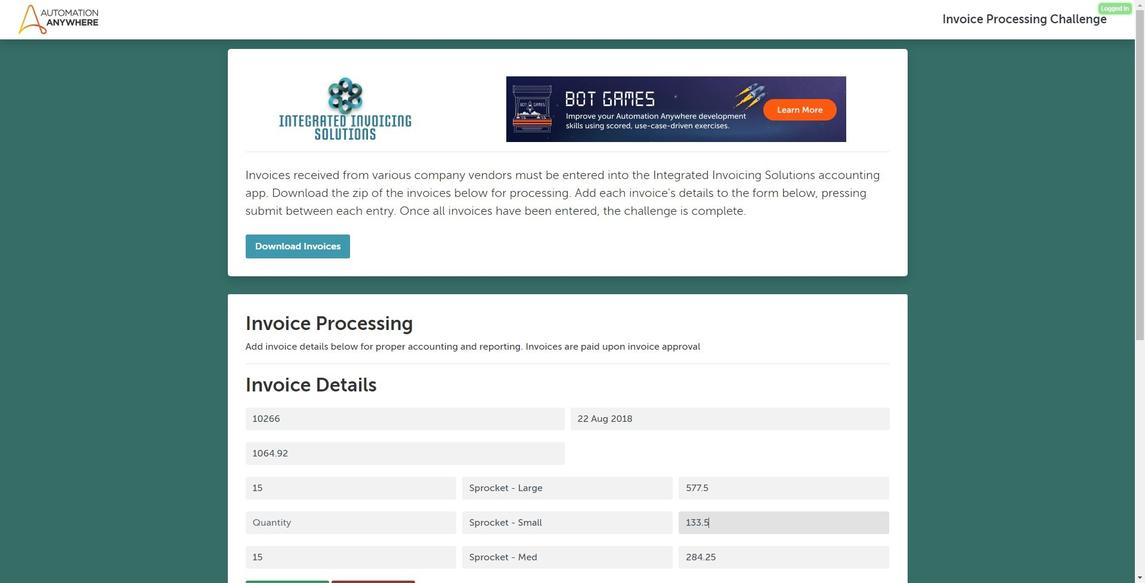 Task type: locate. For each thing, give the bounding box(es) containing it.
1 vertical spatial description text field
[[462, 546, 673, 569]]

1 total price text field from the top
[[679, 477, 890, 499]]

Description text field
[[462, 511, 673, 534]]

Total Price text field
[[679, 477, 890, 499], [679, 511, 890, 534], [679, 546, 890, 569]]

Quantity text field
[[246, 477, 456, 499], [246, 511, 456, 534], [246, 546, 456, 569]]

2 total price text field from the top
[[679, 511, 890, 534]]

0 vertical spatial total price text field
[[679, 477, 890, 499]]

2 vertical spatial quantity text field
[[246, 546, 456, 569]]

1 vertical spatial quantity text field
[[246, 511, 456, 534]]

total price text field for 2nd description text box from the bottom of the page
[[679, 477, 890, 499]]

0 vertical spatial quantity text field
[[246, 477, 456, 499]]

1 vertical spatial total price text field
[[679, 511, 890, 534]]

Description text field
[[462, 477, 673, 499], [462, 546, 673, 569]]

header logo image
[[18, 5, 101, 35]]

description text field up description text field
[[462, 477, 673, 499]]

3 total price text field from the top
[[679, 546, 890, 569]]

0 vertical spatial description text field
[[462, 477, 673, 499]]

description text field down description text field
[[462, 546, 673, 569]]

1 quantity text field from the top
[[246, 477, 456, 499]]

2 vertical spatial total price text field
[[679, 546, 890, 569]]

quantity text field for 1st description text box from the bottom of the page
[[246, 546, 456, 569]]

quantity text field for 2nd description text box from the bottom of the page
[[246, 477, 456, 499]]

2 quantity text field from the top
[[246, 511, 456, 534]]

2 description text field from the top
[[462, 546, 673, 569]]

3 quantity text field from the top
[[246, 546, 456, 569]]



Task type: describe. For each thing, give the bounding box(es) containing it.
Invoice Date text field
[[571, 407, 890, 430]]

1 description text field from the top
[[462, 477, 673, 499]]

total price text field for description text field
[[679, 511, 890, 534]]

total price text field for 1st description text box from the bottom of the page
[[679, 546, 890, 569]]

quantity text field for description text field
[[246, 511, 456, 534]]

Invoice Total text field
[[246, 442, 565, 465]]

Invoice Number text field
[[246, 407, 565, 430]]



Task type: vqa. For each thing, say whether or not it's contained in the screenshot.
radio
no



